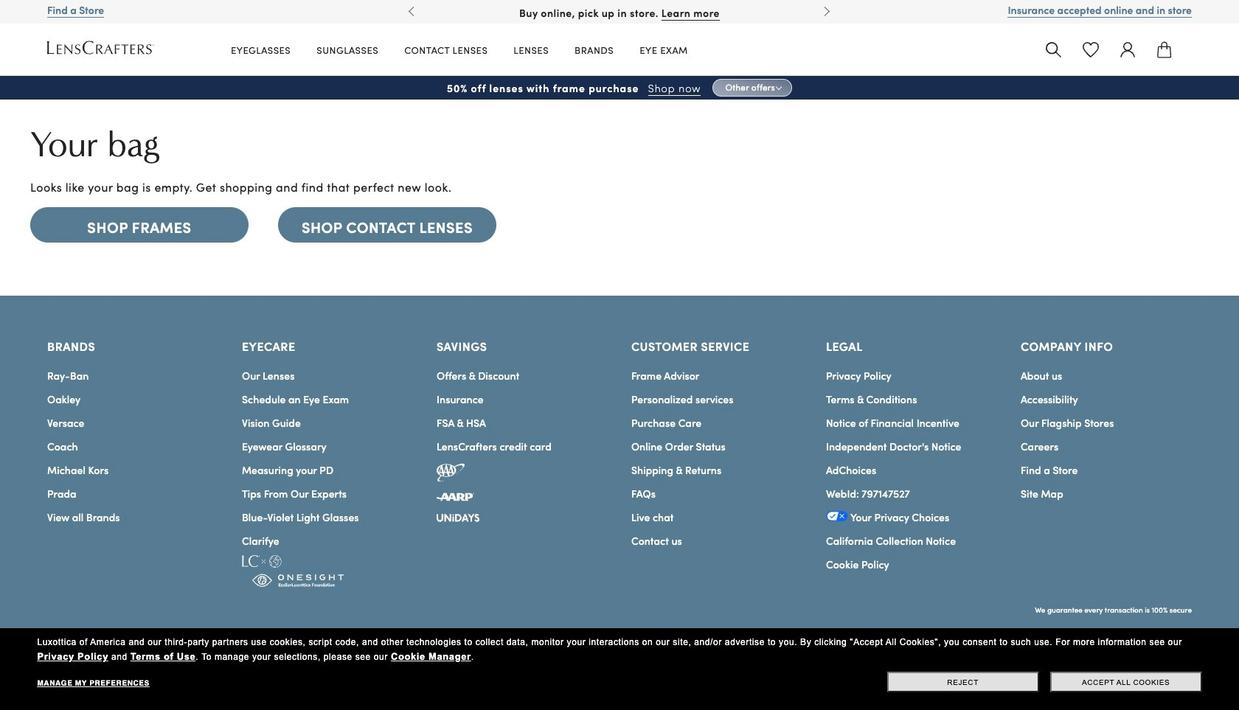 Task type: describe. For each thing, give the bounding box(es) containing it.
one sight image
[[242, 574, 354, 587]]

favorites image
[[1082, 40, 1100, 59]]

unidays image
[[437, 514, 480, 523]]

rayban logo image
[[976, 690, 1013, 708]]

lenscrafters image
[[47, 40, 154, 55]]

aarp logo image
[[437, 487, 475, 510]]

0 image
[[1155, 40, 1174, 59]]



Task type: vqa. For each thing, say whether or not it's contained in the screenshot.
privacyChoices icon
yes



Task type: locate. For each thing, give the bounding box(es) containing it.
costa logo image
[[1024, 690, 1046, 710]]

header_search_wrapper image
[[1045, 40, 1063, 59]]

privacychoices image
[[826, 511, 848, 522]]

sustainability logo image
[[242, 556, 282, 568]]

aaa logo image
[[437, 463, 465, 482]]

my account image
[[1118, 40, 1137, 59]]



